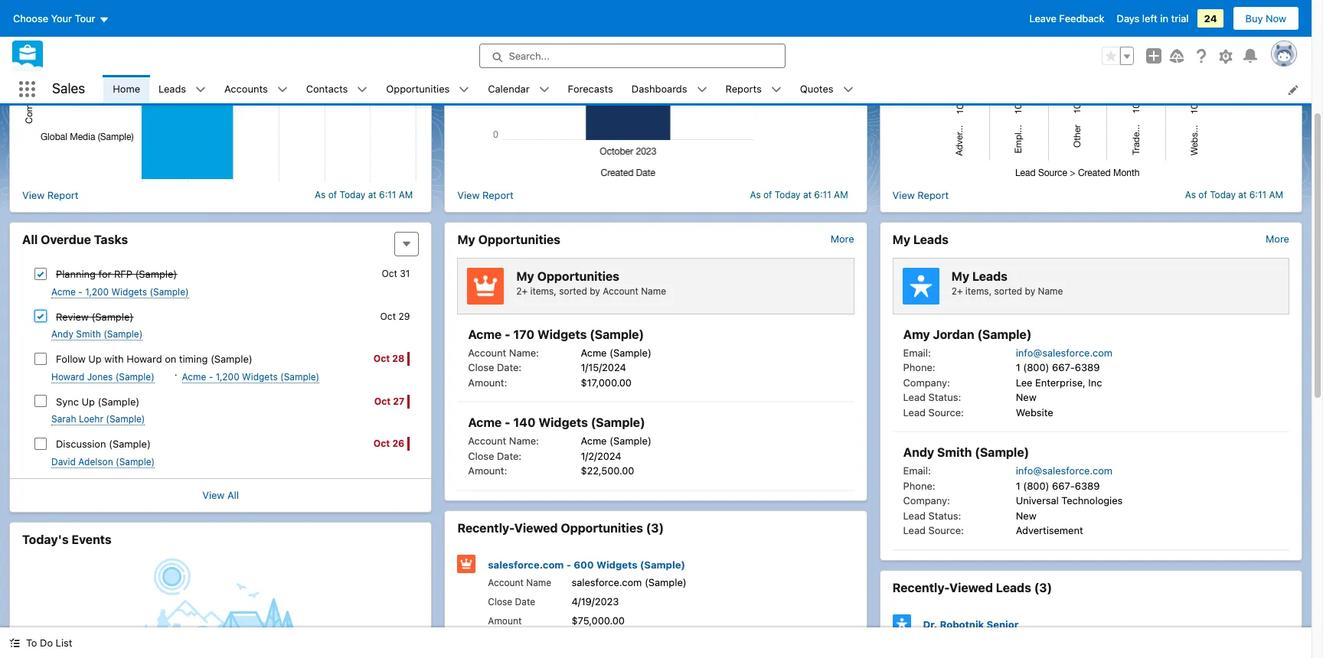 Task type: vqa. For each thing, say whether or not it's contained in the screenshot.
Robotnik to the bottom
yes



Task type: locate. For each thing, give the bounding box(es) containing it.
2+ inside my opportunities 2+ items, sorted by account name
[[516, 286, 528, 297]]

reports list item
[[716, 75, 791, 103]]

$22,500.00
[[581, 465, 634, 477]]

contacts list item
[[297, 75, 377, 103]]

howard left on
[[126, 353, 162, 365]]

1 horizontal spatial by
[[1025, 286, 1035, 297]]

new
[[1016, 391, 1037, 404], [1016, 510, 1037, 522]]

1 vertical spatial smith
[[937, 446, 972, 459]]

date: for 140
[[497, 450, 522, 462]]

oct left 28
[[373, 353, 390, 365]]

text default image right quotes
[[843, 84, 853, 95]]

1 vertical spatial salesforce.com
[[572, 576, 642, 588]]

today
[[340, 189, 366, 201], [775, 189, 801, 201], [1210, 189, 1236, 201]]

new down lee
[[1016, 391, 1037, 404]]

widgets
[[111, 286, 147, 297], [537, 327, 587, 341], [242, 371, 278, 382], [539, 416, 588, 430], [596, 559, 638, 571]]

widgets for acme - 170 widgets (sample)
[[537, 327, 587, 341]]

all
[[22, 233, 38, 247], [227, 489, 239, 501]]

by inside my opportunities 2+ items, sorted by account name
[[590, 286, 600, 297]]

more link for amy jordan (sample)
[[1266, 233, 1290, 245]]

more link
[[831, 233, 854, 245], [1266, 233, 1290, 245]]

phone: down andy smith (sample)
[[903, 480, 936, 492]]

1 vertical spatial info@salesforce.com link
[[1016, 465, 1113, 477]]

info@salesforce.com up enterprise,
[[1016, 347, 1113, 359]]

view report
[[22, 189, 78, 201], [457, 189, 514, 201], [893, 189, 949, 201]]

acme - 1,200 widgets (sample) link down rfp
[[51, 286, 189, 298]]

acme (sample) for acme - 140 widgets (sample)
[[581, 435, 652, 447]]

2 status: from the top
[[929, 510, 961, 522]]

3 as of today at 6:​11 am from the left
[[1185, 189, 1283, 201]]

items, inside my opportunities 2+ items, sorted by account name
[[530, 286, 557, 297]]

date: down 170
[[497, 361, 522, 374]]

salesforce.com up account name
[[488, 559, 564, 571]]

name inside my opportunities 2+ items, sorted by account name
[[641, 286, 666, 297]]

calendar list item
[[479, 75, 559, 103]]

2 of from the left
[[763, 189, 772, 201]]

my inside 'link'
[[457, 233, 475, 247]]

2 6:​11 from the left
[[814, 189, 831, 201]]

report up my opportunities
[[482, 189, 514, 201]]

status: up andy smith (sample)
[[929, 391, 961, 404]]

oct for planning for rfp (sample)
[[382, 268, 397, 280]]

as for first view report link
[[315, 189, 326, 201]]

source: for jordan
[[929, 406, 964, 418]]

1 today from the left
[[340, 189, 366, 201]]

dr.
[[923, 619, 937, 631]]

at for second view report link from right
[[803, 189, 812, 201]]

planning for rfp (sample) link
[[56, 268, 177, 280]]

name: down 170
[[509, 347, 539, 359]]

timing
[[179, 353, 208, 365]]

text default image for contacts
[[357, 84, 368, 95]]

leads list item
[[149, 75, 215, 103]]

0 horizontal spatial as
[[315, 189, 326, 201]]

3 of from the left
[[1199, 189, 1207, 201]]

1,200 down follow up with howard on timing (sample) link
[[216, 371, 239, 382]]

of for first view report link
[[328, 189, 337, 201]]

1 vertical spatial howard
[[51, 371, 84, 382]]

list containing home
[[104, 75, 1312, 103]]

2+ inside my leads 2+ items, sorted by name
[[952, 286, 963, 297]]

recently- up account name
[[457, 521, 514, 535]]

technologies
[[1062, 495, 1123, 507]]

2 as of today at 6:​11 am from the left
[[750, 189, 848, 201]]

viewed for opportunities
[[514, 521, 558, 535]]

1 as from the left
[[315, 189, 326, 201]]

text default image inside calendar list item
[[539, 84, 550, 95]]

source: up recently-viewed leads (3)
[[929, 525, 964, 537]]

2 more from the left
[[1266, 233, 1290, 245]]

reports
[[726, 83, 762, 95]]

1 vertical spatial 1
[[1016, 480, 1021, 492]]

1 horizontal spatial sorted
[[994, 286, 1022, 297]]

0 horizontal spatial 6:​11
[[379, 189, 396, 201]]

by up acme - 170 widgets (sample)
[[590, 286, 600, 297]]

text default image inside reports list item
[[771, 84, 782, 95]]

lee
[[1016, 376, 1033, 389]]

(3) down advertisement
[[1034, 581, 1052, 595]]

1 horizontal spatial inc
[[1088, 376, 1102, 389]]

2 horizontal spatial of
[[1199, 189, 1207, 201]]

- for salesforce.com - 600 widgets (sample)
[[566, 559, 571, 571]]

- for acme - 1,200 widgets (sample)
[[209, 371, 213, 382]]

0 vertical spatial viewed
[[514, 521, 558, 535]]

text default image inside leads list item
[[195, 84, 206, 95]]

trial
[[1171, 12, 1189, 25]]

group
[[1102, 47, 1134, 65]]

2 by from the left
[[1025, 286, 1035, 297]]

jordan
[[933, 327, 975, 341]]

account name:
[[468, 347, 539, 359], [468, 435, 539, 447]]

0 vertical spatial date:
[[497, 361, 522, 374]]

0 vertical spatial amount:
[[468, 376, 507, 389]]

2 today from the left
[[775, 189, 801, 201]]

1 horizontal spatial of
[[763, 189, 772, 201]]

2 amount: from the top
[[468, 465, 507, 477]]

show more my leads records element
[[1266, 233, 1290, 245]]

as
[[315, 189, 326, 201], [750, 189, 761, 201], [1185, 189, 1196, 201]]

0 vertical spatial email:
[[903, 347, 931, 359]]

- for acme - 140 widgets (sample)
[[505, 416, 510, 430]]

1 source: from the top
[[929, 406, 964, 418]]

1 amount: from the top
[[468, 376, 507, 389]]

2 email: from the top
[[903, 465, 931, 477]]

0 horizontal spatial smith
[[76, 329, 101, 340]]

close date
[[488, 597, 535, 608]]

view for second view report link from right
[[457, 189, 480, 201]]

2 as from the left
[[750, 189, 761, 201]]

0 horizontal spatial more
[[831, 233, 854, 245]]

2 phone: from the top
[[903, 480, 936, 492]]

0 horizontal spatial salesforce.com
[[488, 559, 564, 571]]

1 report from the left
[[47, 189, 78, 201]]

1 horizontal spatial report
[[482, 189, 514, 201]]

0 vertical spatial acme (sample)
[[581, 347, 652, 359]]

3 as from the left
[[1185, 189, 1196, 201]]

days left in trial
[[1117, 12, 1189, 25]]

buy now button
[[1233, 6, 1299, 31]]

1 horizontal spatial 1,200
[[216, 371, 239, 382]]

0 vertical spatial andy
[[51, 329, 74, 340]]

view report link up my opportunities
[[457, 188, 514, 203]]

at for first view report link
[[368, 189, 377, 201]]

name: for 170
[[509, 347, 539, 359]]

0 vertical spatial 1 (800) 667-6389
[[1016, 361, 1100, 374]]

phone: for andy
[[903, 480, 936, 492]]

planning
[[56, 268, 96, 280]]

3 report from the left
[[918, 189, 949, 201]]

report up the my leads link
[[918, 189, 949, 201]]

recently-viewed leads (3)
[[893, 581, 1052, 595]]

0 horizontal spatial name
[[526, 577, 551, 589]]

0 horizontal spatial recently-
[[457, 521, 514, 535]]

1 up lee
[[1016, 361, 1021, 374]]

1 horizontal spatial recently-
[[893, 581, 950, 595]]

info@salesforce.com link up universal technologies
[[1016, 465, 1113, 477]]

company: down andy smith (sample)
[[903, 495, 950, 507]]

1 vertical spatial recently-
[[893, 581, 950, 595]]

0 vertical spatial 1
[[1016, 361, 1021, 374]]

1 vertical spatial lead source:
[[903, 525, 964, 537]]

0 vertical spatial (3)
[[646, 521, 664, 535]]

3 text default image from the left
[[357, 84, 368, 95]]

0 vertical spatial new
[[1016, 391, 1037, 404]]

2 horizontal spatial name
[[1038, 286, 1063, 297]]

1 account name: from the top
[[468, 347, 539, 359]]

2 sorted from the left
[[994, 286, 1022, 297]]

1 acme (sample) from the top
[[581, 347, 652, 359]]

items, for leads
[[965, 286, 992, 297]]

2 text default image from the left
[[277, 84, 288, 95]]

text default image left reports link
[[696, 84, 707, 95]]

more link for acme - 170 widgets (sample)
[[831, 233, 854, 245]]

account name: down the 140
[[468, 435, 539, 447]]

0 vertical spatial (800)
[[1023, 361, 1049, 374]]

oct
[[382, 268, 397, 280], [380, 311, 396, 322], [373, 353, 390, 365], [374, 396, 391, 407], [374, 438, 390, 450]]

acme (sample) for acme - 170 widgets (sample)
[[581, 347, 652, 359]]

inc inside "dr. robotnik senior robotnik inc"
[[1051, 636, 1065, 648]]

buy now
[[1246, 12, 1286, 25]]

2 horizontal spatial view report
[[893, 189, 949, 201]]

2+ up 170
[[516, 286, 528, 297]]

close date: down 170
[[468, 361, 522, 374]]

my for my opportunities 2+ items, sorted by account name
[[516, 270, 534, 283]]

667- up enterprise,
[[1052, 361, 1075, 374]]

- down follow up with howard on timing (sample) link
[[209, 371, 213, 382]]

1 vertical spatial 6389
[[1075, 480, 1100, 492]]

acme (sample) up 1/2/2024
[[581, 435, 652, 447]]

0 vertical spatial inc
[[1088, 376, 1102, 389]]

items, for opportunities
[[530, 286, 557, 297]]

0 vertical spatial 667-
[[1052, 361, 1075, 374]]

sorted up acme - 170 widgets (sample)
[[559, 286, 587, 297]]

1 company: from the top
[[903, 376, 950, 389]]

acme - 1,200 widgets (sample) link down timing
[[182, 371, 319, 383]]

667-
[[1052, 361, 1075, 374], [1052, 480, 1075, 492]]

text default image right the accounts
[[277, 84, 288, 95]]

oct for follow up with howard on timing (sample)
[[373, 353, 390, 365]]

1 vertical spatial 1,200
[[216, 371, 239, 382]]

acme down planning
[[51, 286, 76, 297]]

widgets inside planning for rfp (sample) acme - 1,200 widgets (sample)
[[111, 286, 147, 297]]

sorted up amy jordan (sample) at the right of page
[[994, 286, 1022, 297]]

1 horizontal spatial howard
[[126, 353, 162, 365]]

text default image for opportunities
[[459, 84, 470, 95]]

0 vertical spatial lead status:
[[903, 391, 961, 404]]

acme inside planning for rfp (sample) acme - 1,200 widgets (sample)
[[51, 286, 76, 297]]

1 horizontal spatial items,
[[965, 286, 992, 297]]

- down planning
[[78, 286, 83, 297]]

text default image for reports
[[771, 84, 782, 95]]

leads
[[159, 83, 186, 95], [913, 233, 949, 247], [972, 270, 1008, 283], [996, 581, 1031, 595]]

1 vertical spatial viewed
[[950, 581, 993, 595]]

0 vertical spatial robotnik
[[940, 619, 984, 631]]

4 text default image from the left
[[459, 84, 470, 95]]

oct left 26
[[374, 438, 390, 450]]

6389 up technologies
[[1075, 480, 1100, 492]]

0 vertical spatial lead source:
[[903, 406, 964, 418]]

0 horizontal spatial am
[[399, 189, 413, 201]]

0 vertical spatial phone:
[[903, 361, 936, 374]]

1 vertical spatial (3)
[[1034, 581, 1052, 595]]

advertisement
[[1016, 525, 1083, 537]]

name:
[[509, 347, 539, 359], [509, 435, 539, 447]]

text default image for leads
[[195, 84, 206, 95]]

info@salesforce.com
[[1016, 347, 1113, 359], [1016, 465, 1113, 477]]

0 vertical spatial account name:
[[468, 347, 539, 359]]

0 vertical spatial status:
[[929, 391, 961, 404]]

sorted for opportunities
[[559, 286, 587, 297]]

name: down the 140
[[509, 435, 539, 447]]

0 horizontal spatial (3)
[[646, 521, 664, 535]]

2 (800) from the top
[[1023, 480, 1049, 492]]

date: for 170
[[497, 361, 522, 374]]

viewed up account name
[[514, 521, 558, 535]]

2 horizontal spatial report
[[918, 189, 949, 201]]

2 more link from the left
[[1266, 233, 1290, 245]]

3 today from the left
[[1210, 189, 1236, 201]]

2 items, from the left
[[965, 286, 992, 297]]

account for acme - 140 widgets (sample)
[[468, 435, 506, 447]]

by up amy jordan (sample) at the right of page
[[1025, 286, 1035, 297]]

name inside my leads 2+ items, sorted by name
[[1038, 286, 1063, 297]]

account for acme - 170 widgets (sample)
[[468, 347, 506, 359]]

up up jones
[[88, 353, 102, 365]]

my
[[457, 233, 475, 247], [893, 233, 911, 247], [516, 270, 534, 283], [952, 270, 970, 283]]

text default image left calendar link
[[459, 84, 470, 95]]

1 1 (800) 667-6389 from the top
[[1016, 361, 1100, 374]]

view report up the overdue
[[22, 189, 78, 201]]

up up loehr
[[82, 396, 95, 408]]

1 of from the left
[[328, 189, 337, 201]]

1 text default image from the left
[[195, 84, 206, 95]]

2 source: from the top
[[929, 525, 964, 537]]

date:
[[497, 361, 522, 374], [497, 450, 522, 462]]

1 horizontal spatial view report link
[[457, 188, 514, 203]]

days
[[1117, 12, 1140, 25]]

text default image left "accounts" link
[[195, 84, 206, 95]]

1 vertical spatial (800)
[[1023, 480, 1049, 492]]

my inside my opportunities 2+ items, sorted by account name
[[516, 270, 534, 283]]

0 horizontal spatial report
[[47, 189, 78, 201]]

name
[[641, 286, 666, 297], [1038, 286, 1063, 297], [526, 577, 551, 589]]

phone:
[[903, 361, 936, 374], [903, 480, 936, 492]]

items,
[[530, 286, 557, 297], [965, 286, 992, 297]]

1 more link from the left
[[831, 233, 854, 245]]

quotes list item
[[791, 75, 863, 103]]

view report up my opportunities
[[457, 189, 514, 201]]

as for second view report link from right
[[750, 189, 761, 201]]

phone: down amy
[[903, 361, 936, 374]]

1 vertical spatial new
[[1016, 510, 1037, 522]]

1 vertical spatial status:
[[929, 510, 961, 522]]

by inside my leads 2+ items, sorted by name
[[1025, 286, 1035, 297]]

1 horizontal spatial more link
[[1266, 233, 1290, 245]]

1 new from the top
[[1016, 391, 1037, 404]]

1 status: from the top
[[929, 391, 961, 404]]

quotes link
[[791, 75, 843, 103]]

2 name: from the top
[[509, 435, 539, 447]]

1 vertical spatial source:
[[929, 525, 964, 537]]

1 info@salesforce.com link from the top
[[1016, 347, 1113, 359]]

text default image left to
[[9, 638, 20, 649]]

0 vertical spatial acme - 1,200 widgets (sample) link
[[51, 286, 189, 298]]

1 vertical spatial close
[[468, 450, 494, 462]]

acme - 1,200 widgets (sample) link for howard jones (sample) link
[[182, 371, 319, 383]]

account name: for 170
[[468, 347, 539, 359]]

0 vertical spatial recently-
[[457, 521, 514, 535]]

2 account name: from the top
[[468, 435, 539, 447]]

1 info@salesforce.com from the top
[[1016, 347, 1113, 359]]

date: down the 140
[[497, 450, 522, 462]]

text default image right calendar
[[539, 84, 550, 95]]

0 horizontal spatial sorted
[[559, 286, 587, 297]]

1/15/2024
[[581, 361, 626, 374]]

close for salesforce.com - 600 widgets (sample)
[[488, 597, 512, 608]]

widgets for acme - 140 widgets (sample)
[[539, 416, 588, 430]]

viewed for leads
[[950, 581, 993, 595]]

text default image inside dashboards "list item"
[[696, 84, 707, 95]]

company: down amy
[[903, 376, 950, 389]]

email: down andy smith (sample)
[[903, 465, 931, 477]]

info@salesforce.com link
[[1016, 347, 1113, 359], [1016, 465, 1113, 477]]

items, up acme - 170 widgets (sample)
[[530, 286, 557, 297]]

1 vertical spatial name:
[[509, 435, 539, 447]]

2+ for my opportunities
[[516, 286, 528, 297]]

2+
[[516, 286, 528, 297], [952, 286, 963, 297]]

sync up (sample) link
[[56, 396, 140, 408]]

as of today at 6:​11 am
[[315, 189, 413, 201], [750, 189, 848, 201], [1185, 189, 1283, 201]]

sorted inside my opportunities 2+ items, sorted by account name
[[559, 286, 587, 297]]

1 vertical spatial phone:
[[903, 480, 936, 492]]

1 vertical spatial all
[[227, 489, 239, 501]]

my inside my leads 2+ items, sorted by name
[[952, 270, 970, 283]]

1 more from the left
[[831, 233, 854, 245]]

2 date: from the top
[[497, 450, 522, 462]]

1 view report from the left
[[22, 189, 78, 201]]

1 (800) 667-6389 for andy smith (sample)
[[1016, 480, 1100, 492]]

1 by from the left
[[590, 286, 600, 297]]

2 lead from the top
[[903, 406, 926, 418]]

0 vertical spatial info@salesforce.com link
[[1016, 347, 1113, 359]]

1 horizontal spatial more
[[1266, 233, 1290, 245]]

andy
[[51, 329, 74, 340], [903, 446, 934, 459]]

1 vertical spatial 1 (800) 667-6389
[[1016, 480, 1100, 492]]

3 view report from the left
[[893, 189, 949, 201]]

2 info@salesforce.com from the top
[[1016, 465, 1113, 477]]

info@salesforce.com link up enterprise,
[[1016, 347, 1113, 359]]

discussion (sample) link
[[56, 438, 151, 450]]

2 new from the top
[[1016, 510, 1037, 522]]

6389
[[1075, 361, 1100, 374], [1075, 480, 1100, 492]]

recently- up dr.
[[893, 581, 950, 595]]

1 (800) from the top
[[1023, 361, 1049, 374]]

view report link up the my leads link
[[893, 188, 949, 203]]

text default image for accounts
[[277, 84, 288, 95]]

oct left the 29
[[380, 311, 396, 322]]

report up the overdue
[[47, 189, 78, 201]]

2 vertical spatial close
[[488, 597, 512, 608]]

close date: down the 140
[[468, 450, 522, 462]]

0 vertical spatial info@salesforce.com
[[1016, 347, 1113, 359]]

howard down follow
[[51, 371, 84, 382]]

1 vertical spatial robotnik
[[1007, 636, 1048, 648]]

0 horizontal spatial items,
[[530, 286, 557, 297]]

1,200 down for
[[85, 286, 109, 297]]

(800)
[[1023, 361, 1049, 374], [1023, 480, 1049, 492]]

text default image
[[195, 84, 206, 95], [277, 84, 288, 95], [357, 84, 368, 95], [459, 84, 470, 95], [843, 84, 853, 95]]

1 lead from the top
[[903, 391, 926, 404]]

viewed up senior
[[950, 581, 993, 595]]

2 company: from the top
[[903, 495, 950, 507]]

1 lead source: from the top
[[903, 406, 964, 418]]

of
[[328, 189, 337, 201], [763, 189, 772, 201], [1199, 189, 1207, 201]]

2 lead source: from the top
[[903, 525, 964, 537]]

leads inside list item
[[159, 83, 186, 95]]

1 2+ from the left
[[516, 286, 528, 297]]

source:
[[929, 406, 964, 418], [929, 525, 964, 537]]

2 report from the left
[[482, 189, 514, 201]]

2 667- from the top
[[1052, 480, 1075, 492]]

home link
[[104, 75, 149, 103]]

0 horizontal spatial more link
[[831, 233, 854, 245]]

sarah
[[51, 414, 76, 425]]

1 horizontal spatial andy
[[903, 446, 934, 459]]

lead source: up recently-viewed leads (3)
[[903, 525, 964, 537]]

acme left the 140
[[468, 416, 502, 430]]

items, up amy jordan (sample) at the right of page
[[965, 286, 992, 297]]

1 horizontal spatial all
[[227, 489, 239, 501]]

3 at from the left
[[1238, 189, 1247, 201]]

2 1 from the top
[[1016, 480, 1021, 492]]

opportunities inside my opportunities 2+ items, sorted by account name
[[537, 270, 620, 283]]

6:​11
[[379, 189, 396, 201], [814, 189, 831, 201], [1249, 189, 1267, 201]]

sorted inside my leads 2+ items, sorted by name
[[994, 286, 1022, 297]]

1 vertical spatial inc
[[1051, 636, 1065, 648]]

amount: for acme - 140 widgets (sample)
[[468, 465, 507, 477]]

contacts link
[[297, 75, 357, 103]]

oct for discussion (sample)
[[374, 438, 390, 450]]

status: down andy smith (sample)
[[929, 510, 961, 522]]

1 horizontal spatial (3)
[[1034, 581, 1052, 595]]

sync
[[56, 396, 79, 408]]

account name: down 170
[[468, 347, 539, 359]]

0 horizontal spatial howard
[[51, 371, 84, 382]]

2 horizontal spatial am
[[1269, 189, 1283, 201]]

enterprise,
[[1035, 376, 1086, 389]]

account inside my opportunities 2+ items, sorted by account name
[[603, 286, 639, 297]]

1 phone: from the top
[[903, 361, 936, 374]]

1 1 from the top
[[1016, 361, 1021, 374]]

view report up the my leads link
[[893, 189, 949, 201]]

report for third view report link from the left
[[918, 189, 949, 201]]

lead status:
[[903, 391, 961, 404], [903, 510, 961, 522]]

text default image right reports
[[771, 84, 782, 95]]

(800) for amy jordan (sample)
[[1023, 361, 1049, 374]]

list
[[104, 75, 1312, 103]]

1 for amy jordan (sample)
[[1016, 361, 1021, 374]]

1 date: from the top
[[497, 361, 522, 374]]

0 horizontal spatial 1,200
[[85, 286, 109, 297]]

howard inside howard jones (sample) link
[[51, 371, 84, 382]]

text default image inside quotes list item
[[843, 84, 853, 95]]

- left the 140
[[505, 416, 510, 430]]

1 close date: from the top
[[468, 361, 522, 374]]

4/19/2023
[[572, 595, 619, 608]]

lead source: for amy
[[903, 406, 964, 418]]

2 2+ from the left
[[952, 286, 963, 297]]

close date: for 140
[[468, 450, 522, 462]]

2 horizontal spatial as of today at 6:​11 am
[[1185, 189, 1283, 201]]

0 horizontal spatial viewed
[[514, 521, 558, 535]]

lead
[[903, 391, 926, 404], [903, 406, 926, 418], [903, 510, 926, 522], [903, 525, 926, 537]]

0 horizontal spatial inc
[[1051, 636, 1065, 648]]

0 vertical spatial all
[[22, 233, 38, 247]]

5 text default image from the left
[[843, 84, 853, 95]]

1 email: from the top
[[903, 347, 931, 359]]

follow up with howard on timing (sample) link
[[56, 353, 252, 365]]

1 horizontal spatial view report
[[457, 189, 514, 201]]

2 acme (sample) from the top
[[581, 435, 652, 447]]

2+ up jordan
[[952, 286, 963, 297]]

status:
[[929, 391, 961, 404], [929, 510, 961, 522]]

6389 up enterprise,
[[1075, 361, 1100, 374]]

(800) up lee
[[1023, 361, 1049, 374]]

1 667- from the top
[[1052, 361, 1075, 374]]

email: down amy
[[903, 347, 931, 359]]

1 up universal
[[1016, 480, 1021, 492]]

0 vertical spatial name:
[[509, 347, 539, 359]]

opportunities list item
[[377, 75, 479, 103]]

1 name: from the top
[[509, 347, 539, 359]]

salesforce.com up '4/19/2023'
[[572, 576, 642, 588]]

- left 170
[[505, 327, 510, 341]]

667- up universal technologies
[[1052, 480, 1075, 492]]

1 lead status: from the top
[[903, 391, 961, 404]]

1 at from the left
[[368, 189, 377, 201]]

text default image inside the accounts list item
[[277, 84, 288, 95]]

2 at from the left
[[803, 189, 812, 201]]

name: for 140
[[509, 435, 539, 447]]

1 horizontal spatial salesforce.com
[[572, 576, 642, 588]]

robotnik down senior
[[1007, 636, 1048, 648]]

new down universal
[[1016, 510, 1037, 522]]

1 am from the left
[[399, 189, 413, 201]]

0 vertical spatial salesforce.com
[[488, 559, 564, 571]]

acme (sample) up 1/15/2024
[[581, 347, 652, 359]]

view report link up the overdue
[[22, 188, 78, 203]]

0 vertical spatial 1,200
[[85, 286, 109, 297]]

smith
[[76, 329, 101, 340], [937, 446, 972, 459]]

opportunities
[[386, 83, 450, 95], [478, 233, 561, 247], [537, 270, 620, 283], [561, 521, 643, 535]]

oct left 27
[[374, 396, 391, 407]]

view all link
[[202, 489, 239, 501]]

source: for smith
[[929, 525, 964, 537]]

text default image right contacts
[[357, 84, 368, 95]]

oct 28
[[373, 353, 405, 365]]

667- for andy smith (sample)
[[1052, 480, 1075, 492]]

1,200
[[85, 286, 109, 297], [216, 371, 239, 382]]

close for acme - 140 widgets (sample)
[[468, 450, 494, 462]]

acme
[[51, 286, 76, 297], [468, 327, 502, 341], [581, 347, 607, 359], [182, 371, 206, 382], [468, 416, 502, 430], [581, 435, 607, 447]]

dashboards
[[632, 83, 687, 95]]

new for amy jordan (sample)
[[1016, 391, 1037, 404]]

2 lead status: from the top
[[903, 510, 961, 522]]

1 items, from the left
[[530, 286, 557, 297]]

28
[[392, 353, 405, 365]]

2 close date: from the top
[[468, 450, 522, 462]]

text default image
[[539, 84, 550, 95], [696, 84, 707, 95], [771, 84, 782, 95], [9, 638, 20, 649]]

1 vertical spatial close date:
[[468, 450, 522, 462]]

to
[[26, 637, 37, 649]]

24
[[1204, 12, 1217, 25]]

lead status: down andy smith (sample)
[[903, 510, 961, 522]]

1 (800) 667-6389 up lee enterprise, inc
[[1016, 361, 1100, 374]]

1 vertical spatial account name:
[[468, 435, 539, 447]]

email: for amy
[[903, 347, 931, 359]]

2 1 (800) 667-6389 from the top
[[1016, 480, 1100, 492]]

(3) up salesforce.com (sample)
[[646, 521, 664, 535]]

1 horizontal spatial 6:​11
[[814, 189, 831, 201]]

lead status: up andy smith (sample)
[[903, 391, 961, 404]]

source: up andy smith (sample)
[[929, 406, 964, 418]]

(800) up universal
[[1023, 480, 1049, 492]]

discussion (sample) david adelson (sample)
[[51, 438, 155, 467]]

items, inside my leads 2+ items, sorted by name
[[965, 286, 992, 297]]

adelson
[[78, 456, 113, 467]]

text default image inside contacts list item
[[357, 84, 368, 95]]

info@salesforce.com up universal technologies
[[1016, 465, 1113, 477]]

- for acme - 170 widgets (sample)
[[505, 327, 510, 341]]

more
[[831, 233, 854, 245], [1266, 233, 1290, 245]]

2 view report from the left
[[457, 189, 514, 201]]

robotnik right dr.
[[940, 619, 984, 631]]

2 horizontal spatial at
[[1238, 189, 1247, 201]]

1 sorted from the left
[[559, 286, 587, 297]]

1 vertical spatial lead status:
[[903, 510, 961, 522]]

howard
[[126, 353, 162, 365], [51, 371, 84, 382]]

up for with
[[88, 353, 102, 365]]

1 horizontal spatial viewed
[[950, 581, 993, 595]]

1 (800) 667-6389 up universal technologies
[[1016, 480, 1100, 492]]

0 vertical spatial smith
[[76, 329, 101, 340]]

6389 for andy smith (sample)
[[1075, 480, 1100, 492]]

lead source: up andy smith (sample)
[[903, 406, 964, 418]]

widgets for acme - 1,200 widgets (sample)
[[242, 371, 278, 382]]

- left 600 at the left bottom
[[566, 559, 571, 571]]

oct left the 31
[[382, 268, 397, 280]]

6389 for amy jordan (sample)
[[1075, 361, 1100, 374]]

1 6389 from the top
[[1075, 361, 1100, 374]]

2 info@salesforce.com link from the top
[[1016, 465, 1113, 477]]

list
[[56, 637, 72, 649]]

$17,000.00
[[581, 376, 632, 389]]

view
[[22, 189, 45, 201], [457, 189, 480, 201], [893, 189, 915, 201], [202, 489, 225, 501]]

1 horizontal spatial as
[[750, 189, 761, 201]]

2 6389 from the top
[[1075, 480, 1100, 492]]

text default image inside the opportunities "list item"
[[459, 84, 470, 95]]



Task type: describe. For each thing, give the bounding box(es) containing it.
forecasts
[[568, 83, 613, 95]]

recently- for recently-viewed opportunities (3)
[[457, 521, 514, 535]]

tasks
[[94, 233, 128, 247]]

overdue
[[41, 233, 91, 247]]

(3) for recently-viewed opportunities (3)
[[646, 521, 664, 535]]

leads link
[[149, 75, 195, 103]]

senior
[[987, 619, 1019, 631]]

view for first view report link
[[22, 189, 45, 201]]

my leads
[[893, 233, 949, 247]]

oct 27
[[374, 396, 405, 407]]

leave feedback link
[[1030, 12, 1105, 25]]

1 vertical spatial andy
[[903, 446, 934, 459]]

close for acme - 170 widgets (sample)
[[468, 361, 494, 374]]

home
[[113, 83, 140, 95]]

today for second view report link from right
[[775, 189, 801, 201]]

report for first view report link
[[47, 189, 78, 201]]

company: for andy
[[903, 495, 950, 507]]

by for leads
[[1025, 286, 1035, 297]]

status: for jordan
[[929, 391, 961, 404]]

my for my opportunities
[[457, 233, 475, 247]]

search...
[[509, 50, 550, 62]]

david
[[51, 456, 76, 467]]

status: for smith
[[929, 510, 961, 522]]

up for (sample)
[[82, 396, 95, 408]]

(800) for andy smith (sample)
[[1023, 480, 1049, 492]]

choose
[[13, 12, 48, 25]]

today for first view report link
[[340, 189, 366, 201]]

account name
[[488, 577, 551, 589]]

choose your tour
[[13, 12, 95, 25]]

text default image for quotes
[[843, 84, 853, 95]]

1 view report link from the left
[[22, 188, 78, 203]]

sarah loehr (sample) link
[[51, 414, 145, 426]]

2 view report link from the left
[[457, 188, 514, 203]]

as for third view report link from the left
[[1185, 189, 1196, 201]]

jones
[[87, 371, 113, 382]]

lead status: for andy
[[903, 510, 961, 522]]

dr. robotnik senior robotnik inc
[[923, 619, 1065, 648]]

accounts list item
[[215, 75, 297, 103]]

salesforce.com - 600 widgets (sample)
[[488, 559, 685, 571]]

discussion
[[56, 438, 106, 450]]

my for my leads 2+ items, sorted by name
[[952, 270, 970, 283]]

acme left 170
[[468, 327, 502, 341]]

leave
[[1030, 12, 1057, 25]]

2 am from the left
[[834, 189, 848, 201]]

amy jordan (sample)
[[903, 327, 1032, 341]]

follow
[[56, 353, 86, 365]]

1/2/2024
[[581, 450, 622, 462]]

david adelson (sample) link
[[51, 456, 155, 468]]

accounts link
[[215, 75, 277, 103]]

oct 29
[[380, 311, 410, 322]]

website
[[1016, 406, 1053, 418]]

sales
[[52, 81, 85, 97]]

info@salesforce.com link for andy smith (sample)
[[1016, 465, 1113, 477]]

opportunities inside 'link'
[[478, 233, 561, 247]]

sorted for leads
[[994, 286, 1022, 297]]

1 (800) 667-6389 for amy jordan (sample)
[[1016, 361, 1100, 374]]

text default image for calendar
[[539, 84, 550, 95]]

acme - 1,200 widgets (sample)
[[182, 371, 319, 382]]

today for third view report link from the left
[[1210, 189, 1236, 201]]

1 horizontal spatial smith
[[937, 446, 972, 459]]

my opportunities
[[457, 233, 561, 247]]

feedback
[[1059, 12, 1105, 25]]

company: for amy
[[903, 376, 950, 389]]

follow up with howard on timing (sample)
[[56, 353, 252, 365]]

smith inside review (sample) andy smith (sample)
[[76, 329, 101, 340]]

0 vertical spatial howard
[[126, 353, 162, 365]]

leave feedback
[[1030, 12, 1105, 25]]

at for third view report link from the left
[[1238, 189, 1247, 201]]

my opportunities 2+ items, sorted by account name
[[516, 270, 666, 297]]

1 6:​11 from the left
[[379, 189, 396, 201]]

account name: for 140
[[468, 435, 539, 447]]

oct for review (sample)
[[380, 311, 396, 322]]

by for opportunities
[[590, 286, 600, 297]]

1 horizontal spatial robotnik
[[1007, 636, 1048, 648]]

andy inside review (sample) andy smith (sample)
[[51, 329, 74, 340]]

review
[[56, 311, 89, 323]]

rfp
[[114, 268, 132, 280]]

amount: for acme - 170 widgets (sample)
[[468, 376, 507, 389]]

acme - 1,200 widgets (sample) link for planning for rfp (sample) link
[[51, 286, 189, 298]]

more for amy jordan (sample)
[[1266, 233, 1290, 245]]

3 am from the left
[[1269, 189, 1283, 201]]

events
[[72, 533, 112, 547]]

2+ for my leads
[[952, 286, 963, 297]]

close date: for 170
[[468, 361, 522, 374]]

amy
[[903, 327, 930, 341]]

forecasts link
[[559, 75, 622, 103]]

amount
[[488, 616, 522, 627]]

0 horizontal spatial robotnik
[[940, 619, 984, 631]]

on
[[165, 353, 176, 365]]

review (sample) link
[[56, 311, 133, 323]]

review (sample) andy smith (sample)
[[51, 311, 143, 340]]

sarah loehr (sample)
[[51, 414, 145, 425]]

report for second view report link from right
[[482, 189, 514, 201]]

4 lead from the top
[[903, 525, 926, 537]]

view for third view report link from the left
[[893, 189, 915, 201]]

account for salesforce.com - 600 widgets (sample)
[[488, 577, 524, 589]]

show more my opportunities records element
[[831, 233, 854, 245]]

my leads link
[[893, 232, 949, 247]]

new for andy smith (sample)
[[1016, 510, 1037, 522]]

widgets for salesforce.com - 600 widgets (sample)
[[596, 559, 638, 571]]

29
[[399, 311, 410, 322]]

to do list button
[[0, 628, 81, 659]]

info@salesforce.com link for amy jordan (sample)
[[1016, 347, 1113, 359]]

phone: for amy
[[903, 361, 936, 374]]

of for second view report link from right
[[763, 189, 772, 201]]

26
[[392, 438, 405, 450]]

quotes
[[800, 83, 834, 95]]

date
[[515, 597, 535, 608]]

lee enterprise, inc
[[1016, 376, 1102, 389]]

dashboards link
[[622, 75, 696, 103]]

leads inside my leads 2+ items, sorted by name
[[972, 270, 1008, 283]]

info@salesforce.com for andy smith (sample)
[[1016, 465, 1113, 477]]

my opportunities link
[[457, 232, 561, 247]]

oct 26
[[374, 438, 405, 450]]

1,200 inside planning for rfp (sample) acme - 1,200 widgets (sample)
[[85, 286, 109, 297]]

1 for andy smith (sample)
[[1016, 480, 1021, 492]]

text default image inside to do list button
[[9, 638, 20, 649]]

salesforce.com (sample)
[[572, 576, 687, 588]]

view report for third view report link from the left
[[893, 189, 949, 201]]

- inside planning for rfp (sample) acme - 1,200 widgets (sample)
[[78, 286, 83, 297]]

text default image for dashboards
[[696, 84, 707, 95]]

howard jones (sample)
[[51, 371, 155, 382]]

my for my leads
[[893, 233, 911, 247]]

of for third view report link from the left
[[1199, 189, 1207, 201]]

accounts
[[224, 83, 268, 95]]

140
[[513, 416, 536, 430]]

170
[[513, 327, 535, 341]]

3 lead from the top
[[903, 510, 926, 522]]

3 6:​11 from the left
[[1249, 189, 1267, 201]]

calendar link
[[479, 75, 539, 103]]

email: for andy
[[903, 465, 931, 477]]

view report for second view report link from right
[[457, 189, 514, 201]]

left
[[1142, 12, 1158, 25]]

acme up 1/15/2024
[[581, 347, 607, 359]]

loehr
[[79, 414, 103, 425]]

$75,000.00
[[572, 615, 625, 627]]

planning for rfp (sample) acme - 1,200 widgets (sample)
[[51, 268, 189, 297]]

search... button
[[479, 44, 785, 68]]

opportunities inside "list item"
[[386, 83, 450, 95]]

contacts
[[306, 83, 348, 95]]

31
[[400, 268, 410, 280]]

lead status: for amy
[[903, 391, 961, 404]]

667- for amy jordan (sample)
[[1052, 361, 1075, 374]]

salesforce.com for salesforce.com - 600 widgets (sample)
[[488, 559, 564, 571]]

(3) for recently-viewed leads (3)
[[1034, 581, 1052, 595]]

sync up (sample)
[[56, 396, 140, 408]]

acme - 140 widgets (sample)
[[468, 416, 645, 430]]

600
[[574, 559, 594, 571]]

acme down timing
[[182, 371, 206, 382]]

more for acme - 170 widgets (sample)
[[831, 233, 854, 245]]

choose your tour button
[[12, 6, 110, 31]]

recently- for recently-viewed leads (3)
[[893, 581, 950, 595]]

now
[[1266, 12, 1286, 25]]

acme up 1/2/2024
[[581, 435, 607, 447]]

view all
[[202, 489, 239, 501]]

oct 31
[[382, 268, 410, 280]]

universal technologies
[[1016, 495, 1123, 507]]

lead source: for andy
[[903, 525, 964, 537]]

in
[[1160, 12, 1169, 25]]

1 as of today at 6:​11 am from the left
[[315, 189, 413, 201]]

3 view report link from the left
[[893, 188, 949, 203]]

andy smith (sample) link
[[51, 329, 143, 341]]

info@salesforce.com for amy jordan (sample)
[[1016, 347, 1113, 359]]

salesforce.com for salesforce.com (sample)
[[572, 576, 642, 588]]

dashboards list item
[[622, 75, 716, 103]]

universal
[[1016, 495, 1059, 507]]

all overdue tasks
[[22, 233, 128, 247]]

view report for first view report link
[[22, 189, 78, 201]]

my leads 2+ items, sorted by name
[[952, 270, 1063, 297]]

opportunities link
[[377, 75, 459, 103]]



